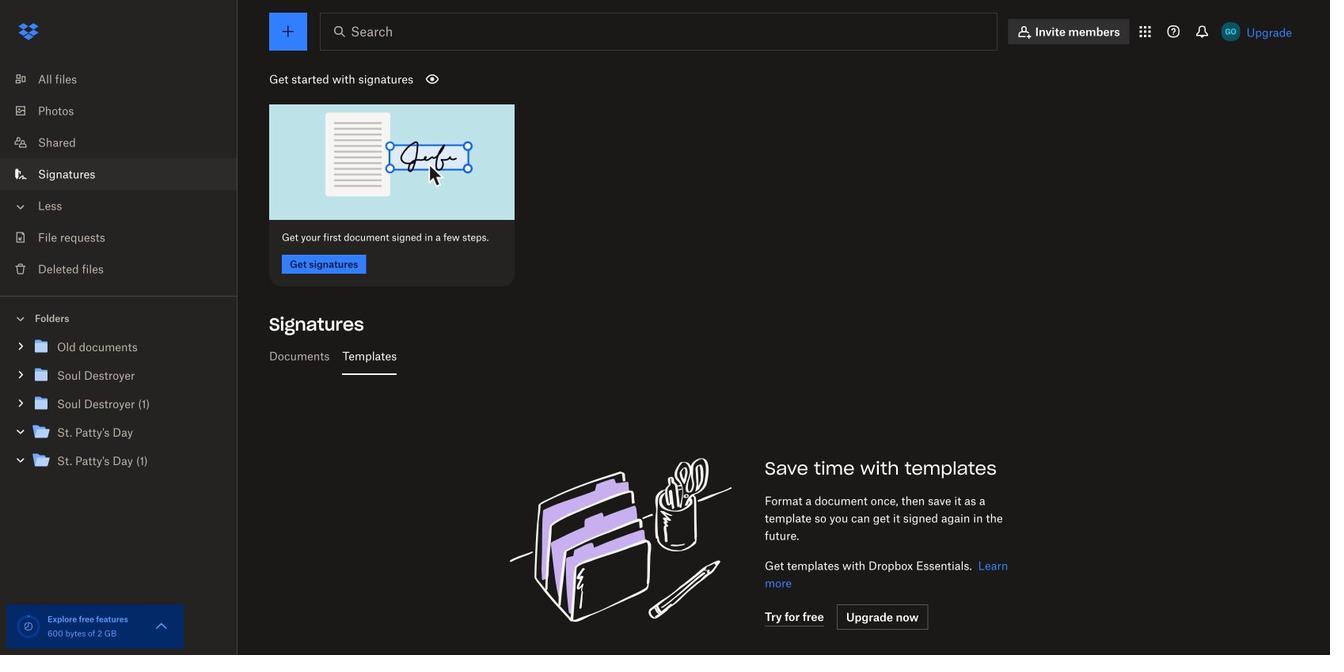 Task type: locate. For each thing, give the bounding box(es) containing it.
list
[[0, 54, 238, 296]]

tab list
[[263, 337, 1299, 375]]

list item
[[0, 158, 238, 190]]

group
[[0, 330, 238, 487]]

quota usage progress bar
[[16, 615, 41, 640]]

quota usage image
[[16, 615, 41, 640]]



Task type: describe. For each thing, give the bounding box(es) containing it.
less image
[[13, 199, 29, 215]]

dropbox image
[[13, 16, 44, 48]]

Search in folder "Dropbox" text field
[[351, 22, 965, 41]]



Task type: vqa. For each thing, say whether or not it's contained in the screenshot.
Why Dropbox? DROPDOWN BUTTON
no



